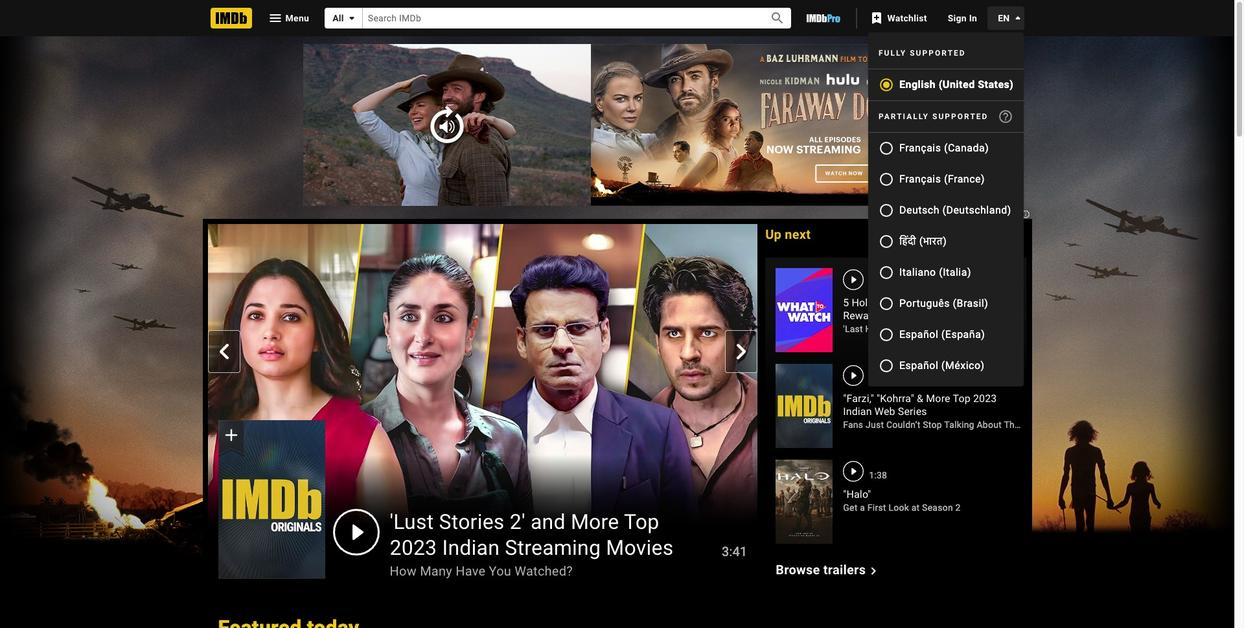 Task type: locate. For each thing, give the bounding box(es) containing it.
more
[[919, 324, 940, 334], [926, 393, 950, 405], [571, 510, 619, 534]]

(méxico)
[[941, 360, 985, 372]]

español up &
[[899, 360, 939, 372]]

'lust
[[390, 510, 434, 534]]

radio button unchecked image inside español (méxico) menu item
[[879, 359, 894, 374]]

0 vertical spatial radio button unchecked image
[[879, 141, 894, 156]]

0 vertical spatial français
[[899, 142, 941, 154]]

top 10 most popular indian streaming movies of 2023 image
[[218, 421, 325, 579], [218, 421, 325, 579]]

français down partially supported
[[899, 142, 941, 154]]

streaming
[[505, 536, 601, 560]]

2023 inside "farzi," "kohrra" & more top 2023 indian web series fans just couldn't stop talking about them
[[973, 393, 997, 405]]

0 horizontal spatial top
[[624, 510, 659, 534]]

and up the streaming
[[531, 510, 565, 534]]

3 radio button unchecked image from the top
[[879, 234, 894, 250]]

français
[[899, 142, 941, 154], [899, 173, 941, 185]]

español
[[899, 328, 939, 341], [899, 360, 939, 372]]

radio button unchecked image inside español (españa) menu item
[[879, 327, 894, 343]]

0 vertical spatial and
[[901, 324, 917, 334]]

chevron right inline image
[[734, 344, 749, 360]]

0 vertical spatial more
[[919, 324, 940, 334]]

group
[[218, 421, 325, 579]]

more inside 'lust stories 2' and more top 2023 indian streaming movies
[[571, 510, 619, 534]]

top inside 'lust stories 2' and more top 2023 indian streaming movies
[[624, 510, 659, 534]]

radio button unchecked image up 3:36
[[879, 359, 894, 374]]

top up movies
[[624, 510, 659, 534]]

0 horizontal spatial indian
[[442, 536, 500, 560]]

radio button unchecked image down rewatch
[[879, 327, 894, 343]]

radio button unchecked image inside 'français (canada)' menu item
[[879, 141, 894, 156]]

3 radio button unchecked image from the top
[[879, 296, 894, 312]]

deserve
[[942, 297, 980, 309]]

2023 up about
[[973, 393, 997, 405]]

0 vertical spatial top
[[953, 393, 970, 405]]

1 vertical spatial indian
[[442, 536, 500, 560]]

chevron left inline image
[[216, 344, 232, 360]]

1 français from the top
[[899, 142, 941, 154]]

(भारत)
[[919, 235, 947, 248]]

1 español from the top
[[899, 328, 939, 341]]

1 vertical spatial español
[[899, 360, 939, 372]]

top
[[953, 393, 970, 405], [624, 510, 659, 534]]

radio button unchecked image left deutsch
[[879, 203, 894, 219]]

up
[[765, 227, 781, 242]]

indian up have on the left
[[442, 536, 500, 560]]

(canada)
[[944, 142, 989, 154]]

more right &
[[926, 393, 950, 405]]

español (españa)
[[899, 328, 985, 341]]

look
[[889, 503, 909, 513]]

and inside 'lust stories 2' and more top 2023 indian streaming movies
[[531, 510, 565, 534]]

français (france)
[[899, 173, 985, 185]]

0 horizontal spatial a
[[860, 503, 865, 513]]

radio button unchecked image left 'français (france)' at the top of page
[[879, 172, 894, 187]]

1 horizontal spatial and
[[901, 324, 917, 334]]

español for español (méxico)
[[899, 360, 939, 372]]

radio button unchecked image left हिंदी
[[879, 234, 894, 250]]

partially supported link
[[868, 101, 1024, 132]]

radio button unchecked image
[[879, 172, 894, 187], [879, 203, 894, 219], [879, 234, 894, 250], [879, 327, 894, 343], [879, 359, 894, 374]]

menu
[[868, 38, 1024, 101], [868, 101, 1024, 382]]

radio button unchecked image down '0:56'
[[879, 296, 894, 312]]

radio button unchecked image for français (france)
[[879, 172, 894, 187]]

português (brasil)
[[899, 297, 988, 310]]

stories
[[439, 510, 504, 534]]

radio button unchecked image inside italiano (italia) menu item
[[879, 265, 894, 281]]

get
[[843, 503, 858, 513]]

français (canada) menu item
[[868, 133, 1024, 164]]

a inside the 5 holiday films that deserve a rewatch 'last holiday' and more picks
[[982, 297, 988, 309]]

(italia)
[[939, 266, 971, 279]]

radio button unchecked image left italiano
[[879, 265, 894, 281]]

en button
[[988, 6, 1025, 30]]

(france)
[[944, 173, 985, 185]]

indian down "farzi,"
[[843, 406, 872, 418]]

many
[[420, 563, 452, 579]]

español inside español (españa) menu item
[[899, 328, 939, 341]]

a right deserve
[[982, 297, 988, 309]]

"kohrra"
[[877, 393, 914, 405]]

2023
[[973, 393, 997, 405], [390, 536, 437, 560]]

1 vertical spatial 2023
[[390, 536, 437, 560]]

2 vertical spatial radio button unchecked image
[[879, 296, 894, 312]]

1 vertical spatial more
[[926, 393, 950, 405]]

"halo" get a first look at season 2
[[843, 489, 961, 513]]

in
[[969, 13, 977, 23]]

menu button
[[257, 8, 320, 29]]

&
[[917, 393, 923, 405]]

2023 up "how"
[[390, 536, 437, 560]]

0 vertical spatial 2023
[[973, 393, 997, 405]]

5 holiday films that deserve a rewatch 'last holiday' and more picks
[[843, 297, 988, 334]]

1 vertical spatial and
[[531, 510, 565, 534]]

0 vertical spatial indian
[[843, 406, 872, 418]]

3:36
[[869, 375, 887, 385]]

partially
[[879, 112, 929, 121]]

5 holiday films that deserve a rewatch image
[[776, 268, 833, 353]]

1 vertical spatial top
[[624, 510, 659, 534]]

how many have you watched?
[[390, 563, 573, 579]]

picks
[[943, 324, 966, 334]]

halo image
[[776, 460, 833, 544]]

deutsch
[[899, 204, 940, 216]]

radio button unchecked image down partially at top right
[[879, 141, 894, 156]]

0 horizontal spatial 2023
[[390, 536, 437, 560]]

1 horizontal spatial a
[[982, 297, 988, 309]]

português (brasil) menu item
[[868, 288, 1024, 319]]

radio button unchecked image inside deutsch (deutschland) menu item
[[879, 203, 894, 219]]

partially supported
[[879, 112, 988, 121]]

films
[[890, 297, 915, 309]]

0 horizontal spatial and
[[531, 510, 565, 534]]

5 radio button unchecked image from the top
[[879, 359, 894, 374]]

français up deutsch
[[899, 173, 941, 185]]

5
[[843, 297, 849, 309]]

'lust stories 2' and more top 2023 indian streaming movies group
[[208, 224, 758, 579]]

all
[[332, 13, 344, 23]]

español down the português on the right of page
[[899, 328, 939, 341]]

radio button unchecked image
[[879, 141, 894, 156], [879, 265, 894, 281], [879, 296, 894, 312]]

1 horizontal spatial indian
[[843, 406, 872, 418]]

top up talking
[[953, 393, 970, 405]]

radio button unchecked image inside português (brasil) menu item
[[879, 296, 894, 312]]

2 vertical spatial more
[[571, 510, 619, 534]]

browse trailers
[[776, 562, 866, 578]]

(españa)
[[941, 328, 985, 341]]

2
[[955, 503, 961, 513]]

italiano
[[899, 266, 936, 279]]

2 español from the top
[[899, 360, 939, 372]]

1 horizontal spatial top
[[953, 393, 970, 405]]

indian
[[843, 406, 872, 418], [442, 536, 500, 560]]

1 vertical spatial français
[[899, 173, 941, 185]]

español (españa) menu item
[[868, 319, 1024, 351]]

trailers
[[823, 562, 866, 578]]

0 vertical spatial a
[[982, 297, 988, 309]]

web
[[875, 406, 895, 418]]

1 vertical spatial radio button unchecked image
[[879, 265, 894, 281]]

0 vertical spatial español
[[899, 328, 939, 341]]

2 français from the top
[[899, 173, 941, 185]]

1 radio button unchecked image from the top
[[879, 172, 894, 187]]

and right holiday'
[[901, 324, 917, 334]]

a right get
[[860, 503, 865, 513]]

radio button unchecked image inside français (france) menu item
[[879, 172, 894, 187]]

sponsored content section
[[0, 0, 1239, 628]]

radio button unchecked image for español (españa)
[[879, 327, 894, 343]]

and
[[901, 324, 917, 334], [531, 510, 565, 534]]

1 vertical spatial a
[[860, 503, 865, 513]]

about
[[977, 420, 1002, 430]]

radio button unchecked image inside हिंदी (भारत) menu item
[[879, 234, 894, 250]]

menu
[[285, 13, 309, 23]]

more inside the 5 holiday films that deserve a rewatch 'last holiday' and more picks
[[919, 324, 940, 334]]

None field
[[363, 8, 755, 28]]

radio button unchecked image for français (canada)
[[879, 141, 894, 156]]

2 radio button unchecked image from the top
[[879, 203, 894, 219]]

deutsch (deutschland) menu item
[[868, 195, 1024, 226]]

menu containing français (canada)
[[868, 101, 1024, 382]]

sponsored
[[982, 211, 1021, 219]]

holiday'
[[865, 324, 899, 334]]

2 radio button unchecked image from the top
[[879, 265, 894, 281]]

4 radio button unchecked image from the top
[[879, 327, 894, 343]]

all button
[[325, 8, 363, 29]]

1 radio button unchecked image from the top
[[879, 141, 894, 156]]

them
[[1004, 420, 1028, 430]]

español inside español (méxico) menu item
[[899, 360, 939, 372]]

2 menu from the top
[[868, 101, 1024, 382]]

1 horizontal spatial 2023
[[973, 393, 997, 405]]

italiano (italia)
[[899, 266, 971, 279]]

sign in button
[[937, 6, 988, 30]]

more up the streaming
[[571, 510, 619, 534]]

a
[[982, 297, 988, 309], [860, 503, 865, 513]]

more left picks
[[919, 324, 940, 334]]

series
[[898, 406, 927, 418]]

3:41
[[722, 544, 747, 560]]



Task type: vqa. For each thing, say whether or not it's contained in the screenshot.


Task type: describe. For each thing, give the bounding box(es) containing it.
browse trailers link
[[776, 562, 881, 579]]

home image
[[210, 8, 252, 29]]

हिंदी (भारत) menu item
[[868, 226, 1024, 257]]

radio button unchecked image for italiano (italia)
[[879, 265, 894, 281]]

español (méxico)
[[899, 360, 985, 372]]

1:38
[[869, 470, 887, 481]]

watchlist
[[887, 13, 927, 23]]

radio button unchecked image for español (méxico)
[[879, 359, 894, 374]]

français (france) menu item
[[868, 164, 1024, 195]]

sign in
[[948, 13, 977, 23]]

हिंदी
[[899, 235, 916, 248]]

rewatch
[[843, 310, 884, 322]]

and inside the 5 holiday films that deserve a rewatch 'last holiday' and more picks
[[901, 324, 917, 334]]

'last
[[843, 324, 863, 334]]

watchlist button
[[863, 6, 937, 30]]

français for français (canada)
[[899, 142, 941, 154]]

español for español (españa)
[[899, 328, 939, 341]]

at
[[911, 503, 920, 513]]

help outline image
[[998, 109, 1014, 124]]

français for français (france)
[[899, 173, 941, 185]]

have
[[456, 563, 486, 579]]

"halo"
[[843, 489, 871, 501]]

submit search image
[[770, 11, 785, 26]]

couldn't
[[886, 420, 920, 430]]

indian inside "farzi," "kohrra" & more top 2023 indian web series fans just couldn't stop talking about them
[[843, 406, 872, 418]]

1 menu from the top
[[868, 38, 1024, 101]]

italiano (italia) menu item
[[868, 257, 1024, 288]]

français (canada)
[[899, 142, 989, 154]]

"farzi,"
[[843, 393, 874, 405]]

holiday
[[852, 297, 887, 309]]

2'
[[510, 510, 525, 534]]

chevron right image
[[866, 563, 881, 579]]

arrow drop down image
[[1010, 10, 1025, 26]]

radio button unchecked image for हिंदी (भारत)
[[879, 234, 894, 250]]

हिंदी (भारत)
[[899, 235, 947, 248]]

you
[[489, 563, 511, 579]]

All search field
[[325, 8, 791, 29]]

fans
[[843, 420, 863, 430]]

a inside "halo" get a first look at season 2
[[860, 503, 865, 513]]

(brasil)
[[953, 297, 988, 310]]

just
[[866, 420, 884, 430]]

português
[[899, 297, 950, 310]]

talking
[[944, 420, 974, 430]]

more inside "farzi," "kohrra" & more top 2023 indian web series fans just couldn't stop talking about them
[[926, 393, 950, 405]]

watched?
[[515, 563, 573, 579]]

español (méxico) menu item
[[868, 351, 1024, 382]]

watchlist image
[[869, 10, 885, 26]]

'lust stories 2' and more top 2023 indian streaming movies element
[[208, 224, 758, 579]]

first
[[867, 503, 886, 513]]

stop
[[923, 420, 942, 430]]

indian inside 'lust stories 2' and more top 2023 indian streaming movies
[[442, 536, 500, 560]]

'lust stories 2' and more top 2023 indian streaming movies
[[390, 510, 673, 560]]

how
[[390, 563, 417, 579]]

(deutschland)
[[942, 204, 1011, 216]]

radio button unchecked image for português (brasil)
[[879, 296, 894, 312]]

'lust stories 2' and more top 2023 indian streaming movies image
[[208, 224, 758, 534]]

0:56
[[869, 279, 887, 289]]

"farzi," "kohrra" & more top 2023 indian web series fans just couldn't stop talking about them
[[843, 393, 1028, 430]]

deutsch (deutschland)
[[899, 204, 1011, 216]]

up next
[[765, 227, 811, 242]]

menu image
[[267, 10, 283, 26]]

en
[[998, 13, 1010, 23]]

Search IMDb text field
[[363, 8, 755, 28]]

top 10 most popular indian web series of 2023 image
[[776, 364, 833, 449]]

none field inside "all" search field
[[363, 8, 755, 28]]

top inside "farzi," "kohrra" & more top 2023 indian web series fans just couldn't stop talking about them
[[953, 393, 970, 405]]

2023 inside 'lust stories 2' and more top 2023 indian streaming movies
[[390, 536, 437, 560]]

movies
[[606, 536, 673, 560]]

season
[[922, 503, 953, 513]]

supported
[[932, 112, 988, 121]]

sign
[[948, 13, 967, 23]]

arrow drop down image
[[344, 10, 359, 26]]

next
[[785, 227, 811, 242]]

browse
[[776, 562, 820, 578]]

that
[[918, 297, 939, 309]]

radio button unchecked image for deutsch (deutschland)
[[879, 203, 894, 219]]



